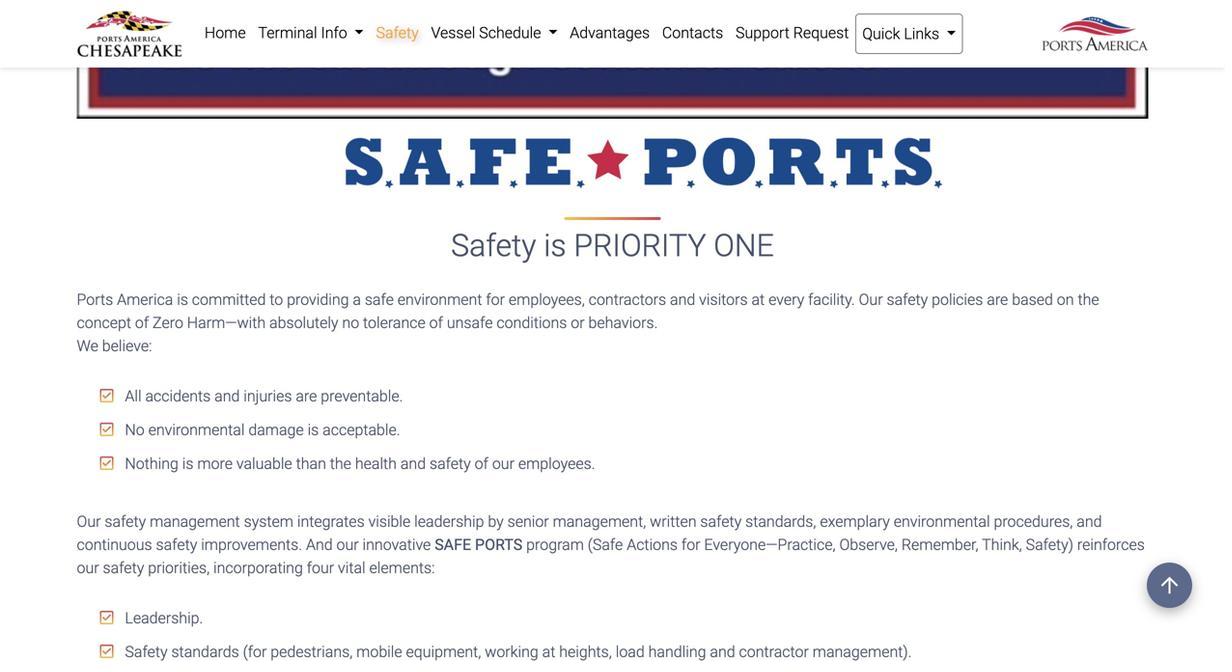 Task type: locate. For each thing, give the bounding box(es) containing it.
safety for safety is priority one
[[451, 228, 536, 264]]

the inside ports america is committed to providing a safe environment for employees, contractors and visitors at every facility. our safety policies are based on the concept         of zero harm—with absolutely no tolerance of unsafe conditions or behaviors. we believe:
[[1078, 291, 1100, 309]]

1 check square image from the top
[[100, 422, 113, 438]]

management
[[150, 513, 240, 531]]

0 horizontal spatial for
[[486, 291, 505, 309]]

are inside ports america is committed to providing a safe environment for employees, contractors and visitors at every facility. our safety policies are based on the concept         of zero harm—with absolutely no tolerance of unsafe conditions or behaviors. we believe:
[[987, 291, 1009, 309]]

2 horizontal spatial our
[[492, 455, 515, 473]]

everyone—practice,
[[704, 536, 836, 554]]

0 vertical spatial our
[[859, 291, 883, 309]]

and
[[670, 291, 696, 309], [215, 387, 240, 406], [401, 455, 426, 473], [1077, 513, 1102, 531]]

a
[[353, 291, 361, 309]]

(safe
[[588, 536, 623, 554]]

absolutely
[[270, 314, 339, 332]]

0 vertical spatial are
[[987, 291, 1009, 309]]

incorporating
[[213, 559, 303, 578]]

safety up priorities, at bottom
[[156, 536, 197, 554]]

safety left vessel
[[376, 24, 419, 42]]

no environmental damage is acceptable.
[[121, 421, 400, 440]]

employees.
[[518, 455, 595, 473]]

2 vertical spatial our
[[77, 559, 99, 578]]

our left employees.
[[492, 455, 515, 473]]

and inside our safety management system integrates visible leadership by senior management, written safety standards,         exemplary environmental procedures, and continuous safety improvements. and our innovative
[[1077, 513, 1102, 531]]

1 vertical spatial our
[[337, 536, 359, 554]]

program
[[527, 536, 584, 554]]

integrates
[[297, 513, 365, 531]]

1 horizontal spatial our
[[859, 291, 883, 309]]

0 vertical spatial our
[[492, 455, 515, 473]]

0 vertical spatial environmental
[[148, 421, 245, 440]]

visible
[[369, 513, 411, 531]]

we
[[77, 337, 98, 356]]

innovative
[[363, 536, 431, 554]]

safe ports
[[435, 536, 523, 554]]

damage
[[249, 421, 304, 440]]

0 horizontal spatial our
[[77, 513, 101, 531]]

contractors
[[589, 291, 667, 309]]

safety up leadership
[[430, 455, 471, 473]]

advantages link
[[564, 14, 656, 52]]

0 horizontal spatial our
[[77, 559, 99, 578]]

vital
[[338, 559, 366, 578]]

0 vertical spatial the
[[1078, 291, 1100, 309]]

1 vertical spatial for
[[682, 536, 701, 554]]

of down america
[[135, 314, 149, 332]]

3 check square image from the top
[[100, 611, 113, 626]]

1 horizontal spatial safety
[[451, 228, 536, 264]]

and up reinforces at right
[[1077, 513, 1102, 531]]

for down written
[[682, 536, 701, 554]]

our up continuous
[[77, 513, 101, 531]]

environmental inside our safety management system integrates visible leadership by senior management, written safety standards,         exemplary environmental procedures, and continuous safety improvements. and our innovative
[[894, 513, 990, 531]]

1 horizontal spatial environmental
[[894, 513, 990, 531]]

injuries
[[244, 387, 292, 406]]

is
[[544, 228, 567, 264], [177, 291, 188, 309], [308, 421, 319, 440], [182, 455, 194, 473]]

to
[[270, 291, 283, 309]]

than
[[296, 455, 326, 473]]

safety down continuous
[[103, 559, 144, 578]]

1 horizontal spatial for
[[682, 536, 701, 554]]

and
[[306, 536, 333, 554]]

home
[[205, 24, 246, 42]]

our inside our safety management system integrates visible leadership by senior management, written safety standards,         exemplary environmental procedures, and continuous safety improvements. and our innovative
[[337, 536, 359, 554]]

safety
[[887, 291, 928, 309], [430, 455, 471, 473], [105, 513, 146, 531], [701, 513, 742, 531], [156, 536, 197, 554], [103, 559, 144, 578]]

1 horizontal spatial the
[[1078, 291, 1100, 309]]

observe,
[[840, 536, 898, 554]]

go to top image
[[1147, 563, 1193, 608]]

the right on
[[1078, 291, 1100, 309]]

our up vital at the left
[[337, 536, 359, 554]]

by
[[488, 513, 504, 531]]

the right than at the bottom left of the page
[[330, 455, 352, 473]]

visitors
[[699, 291, 748, 309]]

2 check square image from the top
[[100, 456, 113, 471]]

leadership
[[414, 513, 484, 531]]

all accidents and injuries are preventable.
[[121, 387, 403, 406]]

standards,
[[746, 513, 817, 531]]

continuous
[[77, 536, 152, 554]]

reinforces
[[1078, 536, 1145, 554]]

improvements.
[[201, 536, 302, 554]]

safety up employees,
[[451, 228, 536, 264]]

safety inside ports america is committed to providing a safe environment for employees, contractors and visitors at every facility. our safety policies are based on the concept         of zero harm—with absolutely no tolerance of unsafe conditions or behaviors. we believe:
[[887, 291, 928, 309]]

safety left policies
[[887, 291, 928, 309]]

1 horizontal spatial are
[[987, 291, 1009, 309]]

and left visitors at the right
[[670, 291, 696, 309]]

1 vertical spatial environmental
[[894, 513, 990, 531]]

0 vertical spatial for
[[486, 291, 505, 309]]

no
[[342, 314, 359, 332]]

safety
[[376, 24, 419, 42], [451, 228, 536, 264]]

every
[[769, 291, 805, 309]]

1 vertical spatial are
[[296, 387, 317, 406]]

on
[[1057, 291, 1075, 309]]

0 vertical spatial safety
[[376, 24, 419, 42]]

1 horizontal spatial our
[[337, 536, 359, 554]]

for up unsafe
[[486, 291, 505, 309]]

of up the by
[[475, 455, 489, 473]]

1 vertical spatial our
[[77, 513, 101, 531]]

0 horizontal spatial safety
[[376, 24, 419, 42]]

check square image
[[100, 422, 113, 438], [100, 456, 113, 471], [100, 611, 113, 626], [100, 644, 113, 660]]

of
[[135, 314, 149, 332], [429, 314, 443, 332], [475, 455, 489, 473]]

1 vertical spatial safety
[[451, 228, 536, 264]]

tolerance
[[363, 314, 426, 332]]

the
[[1078, 291, 1100, 309], [330, 455, 352, 473]]

for
[[486, 291, 505, 309], [682, 536, 701, 554]]

senior
[[508, 513, 549, 531]]

contacts link
[[656, 14, 730, 52]]

environmental
[[148, 421, 245, 440], [894, 513, 990, 531]]

and inside ports america is committed to providing a safe environment for employees, contractors and visitors at every facility. our safety policies are based on the concept         of zero harm—with absolutely no tolerance of unsafe conditions or behaviors. we believe:
[[670, 291, 696, 309]]

support
[[736, 24, 790, 42]]

preventable.
[[321, 387, 403, 406]]

of down environment at the top
[[429, 314, 443, 332]]

are right "injuries"
[[296, 387, 317, 406]]

our
[[859, 291, 883, 309], [77, 513, 101, 531]]

four
[[307, 559, 334, 578]]

more
[[197, 455, 233, 473]]

is up zero
[[177, 291, 188, 309]]

acceptable.
[[323, 421, 400, 440]]

ports
[[77, 291, 113, 309]]

procedures,
[[994, 513, 1073, 531]]

environmental up remember,
[[894, 513, 990, 531]]

our inside program (safe actions for everyone—practice, observe,         remember, think, safety) reinforces our safety priorities, incorporating four vital elements:
[[77, 559, 99, 578]]

is inside ports america is committed to providing a safe environment for employees, contractors and visitors at every facility. our safety policies are based on the concept         of zero harm—with absolutely no tolerance of unsafe conditions or behaviors. we believe:
[[177, 291, 188, 309]]

environmental up more
[[148, 421, 245, 440]]

believe:
[[102, 337, 152, 356]]

our safety management system integrates visible leadership by senior management, written safety standards,         exemplary environmental procedures, and continuous safety improvements. and our innovative
[[77, 513, 1102, 554]]

and right health
[[401, 455, 426, 473]]

providing
[[287, 291, 349, 309]]

accidents
[[145, 387, 211, 406]]

safety right written
[[701, 513, 742, 531]]

conditions
[[497, 314, 567, 332]]

our down continuous
[[77, 559, 99, 578]]

or
[[571, 314, 585, 332]]

1 vertical spatial the
[[330, 455, 352, 473]]

all
[[125, 387, 142, 406]]

are
[[987, 291, 1009, 309], [296, 387, 317, 406]]

harm—with
[[187, 314, 266, 332]]

are left based
[[987, 291, 1009, 309]]

advantages
[[570, 24, 650, 42]]

our right facility.
[[859, 291, 883, 309]]

no
[[125, 421, 145, 440]]



Task type: vqa. For each thing, say whether or not it's contained in the screenshot.
the Safety)
yes



Task type: describe. For each thing, give the bounding box(es) containing it.
terminal
[[258, 24, 317, 42]]

2 horizontal spatial of
[[475, 455, 489, 473]]

safe
[[365, 291, 394, 309]]

terminal info link
[[252, 14, 370, 52]]

priorities,
[[148, 559, 210, 578]]

america
[[117, 291, 173, 309]]

program (safe actions for everyone—practice, observe,         remember, think, safety) reinforces our safety priorities, incorporating four vital elements:
[[77, 536, 1145, 578]]

priority
[[574, 228, 706, 264]]

system
[[244, 513, 294, 531]]

safe
[[435, 536, 471, 554]]

1 horizontal spatial of
[[429, 314, 443, 332]]

is left more
[[182, 455, 194, 473]]

our for employees.
[[492, 455, 515, 473]]

and left "injuries"
[[215, 387, 240, 406]]

vessel
[[431, 24, 475, 42]]

based
[[1012, 291, 1054, 309]]

unsafe
[[447, 314, 493, 332]]

is up than at the bottom left of the page
[[308, 421, 319, 440]]

0 horizontal spatial environmental
[[148, 421, 245, 440]]

4 check square image from the top
[[100, 644, 113, 660]]

0 horizontal spatial the
[[330, 455, 352, 473]]

one
[[714, 228, 774, 264]]

management,
[[553, 513, 646, 531]]

ports
[[475, 536, 523, 554]]

safety)
[[1026, 536, 1074, 554]]

support request link
[[730, 14, 856, 52]]

check square image for no environmental damage is acceptable.
[[100, 422, 113, 438]]

behaviors.
[[589, 314, 658, 332]]

request
[[794, 24, 849, 42]]

committed
[[192, 291, 266, 309]]

ports america is committed to providing a safe environment for employees, contractors and visitors at every facility. our safety policies are based on the concept         of zero harm—with absolutely no tolerance of unsafe conditions or behaviors. we believe:
[[77, 291, 1100, 356]]

our inside our safety management system integrates visible leadership by senior management, written safety standards,         exemplary environmental procedures, and continuous safety improvements. and our innovative
[[77, 513, 101, 531]]

elements:
[[369, 559, 435, 578]]

remember,
[[902, 536, 979, 554]]

info
[[321, 24, 347, 42]]

check square image for leadership.
[[100, 611, 113, 626]]

nothing
[[125, 455, 179, 473]]

for inside program (safe actions for everyone—practice, observe,         remember, think, safety) reinforces our safety priorities, incorporating four vital elements:
[[682, 536, 701, 554]]

support request
[[736, 24, 849, 42]]

actions
[[627, 536, 678, 554]]

otr driver terminal rules image
[[77, 0, 1149, 119]]

safety is priority one
[[451, 228, 774, 264]]

safety inside program (safe actions for everyone—practice, observe,         remember, think, safety) reinforces our safety priorities, incorporating four vital elements:
[[103, 559, 144, 578]]

is up employees,
[[544, 228, 567, 264]]

our inside ports america is committed to providing a safe environment for employees, contractors and visitors at every facility. our safety policies are based on the concept         of zero harm—with absolutely no tolerance of unsafe conditions or behaviors. we believe:
[[859, 291, 883, 309]]

vessel schedule
[[431, 24, 545, 42]]

0 horizontal spatial are
[[296, 387, 317, 406]]

health
[[355, 455, 397, 473]]

at
[[752, 291, 765, 309]]

zero
[[153, 314, 183, 332]]

policies
[[932, 291, 984, 309]]

our for safety
[[77, 559, 99, 578]]

valuable
[[237, 455, 292, 473]]

environment
[[398, 291, 482, 309]]

concept
[[77, 314, 131, 332]]

leadership.
[[121, 610, 203, 628]]

contacts
[[662, 24, 724, 42]]

safety link
[[370, 14, 425, 52]]

facility.
[[808, 291, 855, 309]]

check square image for nothing is more valuable than the health and safety of our employees.
[[100, 456, 113, 471]]

safety up continuous
[[105, 513, 146, 531]]

think,
[[982, 536, 1023, 554]]

for inside ports america is committed to providing a safe environment for employees, contractors and visitors at every facility. our safety policies are based on the concept         of zero harm—with absolutely no tolerance of unsafe conditions or behaviors. we believe:
[[486, 291, 505, 309]]

check square image
[[100, 388, 113, 404]]

vessel schedule link
[[425, 14, 564, 52]]

schedule
[[479, 24, 541, 42]]

written
[[650, 513, 697, 531]]

safety for safety
[[376, 24, 419, 42]]

terminal info
[[258, 24, 351, 42]]

nothing is more valuable than the health and safety of our employees.
[[121, 455, 595, 473]]

exemplary
[[820, 513, 890, 531]]

home link
[[198, 14, 252, 52]]

0 horizontal spatial of
[[135, 314, 149, 332]]



